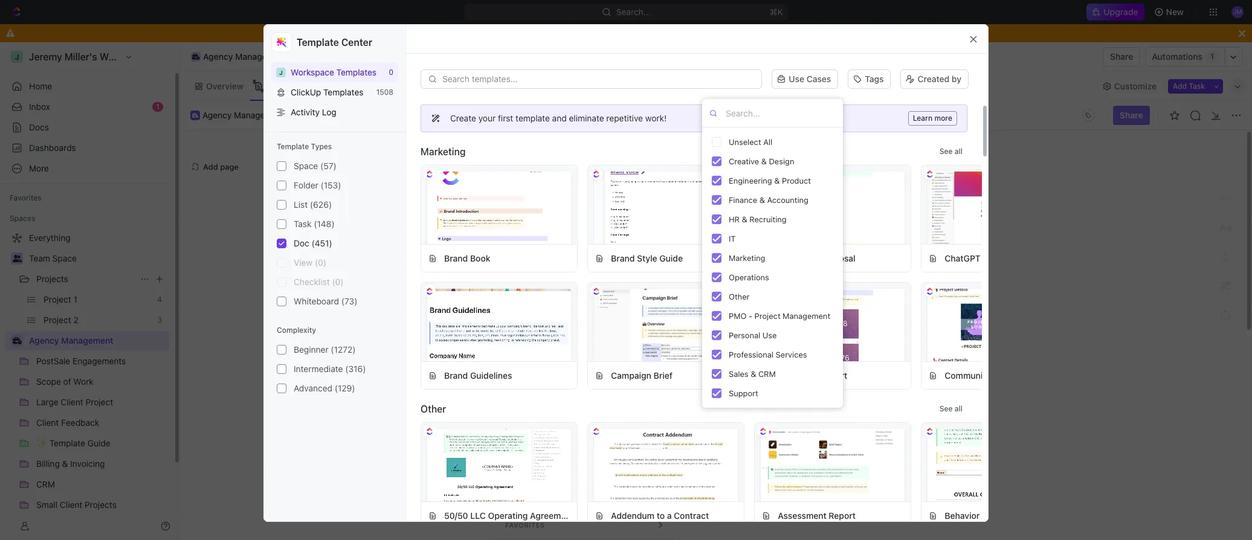 Task type: describe. For each thing, give the bounding box(es) containing it.
0 vertical spatial and
[[552, 113, 567, 123]]

use cases button
[[772, 70, 839, 89]]

learn more link
[[908, 111, 958, 126]]

upgrade
[[1104, 7, 1139, 17]]

creative & design button
[[707, 152, 839, 171]]

add task button
[[1169, 79, 1210, 93]]

campaign for campaign report
[[778, 370, 819, 381]]

list for list
[[717, 81, 732, 91]]

& for engineering
[[775, 176, 780, 185]]

cases
[[807, 74, 831, 84]]

create
[[450, 113, 476, 123]]

team for team space
[[29, 253, 50, 264]]

timeline
[[557, 81, 591, 91]]

to inside to access the included setup guide and relevant resources, navigate to the sidebar shown below and click
[[794, 319, 803, 329]]

⌘k
[[770, 7, 783, 17]]

2 vertical spatial agency management link
[[29, 331, 167, 351]]

recruiting
[[750, 214, 787, 224]]

docs
[[29, 122, 49, 132]]

pmo - project management
[[729, 311, 831, 321]]

projects link
[[36, 270, 135, 289]]

1 vertical spatial welcome!
[[308, 110, 347, 120]]

brand style guide
[[611, 253, 683, 263]]

1508
[[377, 88, 394, 97]]

organizational chart
[[367, 81, 450, 91]]

design
[[769, 156, 795, 166]]

doc (451)
[[294, 238, 332, 248]]

0
[[389, 68, 394, 77]]

brand for brand style guide
[[611, 253, 635, 263]]

activity
[[291, 107, 320, 117]]

shown
[[857, 319, 886, 329]]

hr & recruiting
[[729, 214, 787, 224]]

work!
[[646, 113, 667, 123]]

click
[[511, 333, 531, 344]]

template inside ✨ template guide:
[[547, 333, 590, 344]]

product
[[782, 176, 811, 185]]

template
[[516, 113, 550, 123]]

list (626)
[[294, 200, 332, 210]]

& for sales
[[751, 369, 757, 379]]

0 horizontal spatial and
[[492, 333, 509, 344]]

agency management for the middle the agency management link
[[203, 110, 285, 120]]

2 horizontal spatial and
[[649, 319, 666, 329]]

services
[[776, 350, 807, 359]]

overview
[[206, 81, 244, 91]]

workload link
[[611, 78, 651, 95]]

(129)
[[335, 383, 355, 394]]

doc
[[294, 238, 309, 248]]

campaign brief
[[611, 370, 673, 381]]

use inside dropdown button
[[789, 74, 805, 84]]

addendum
[[611, 511, 655, 521]]

templates for workspace templates
[[337, 67, 377, 77]]

personal use button
[[707, 326, 839, 345]]

chart
[[428, 81, 450, 91]]

use cases
[[789, 74, 831, 84]]

communication campaign
[[945, 370, 1050, 381]]

overall process
[[472, 81, 535, 91]]

see for marketing
[[940, 147, 953, 156]]

this
[[740, 28, 754, 38]]

1 vertical spatial agency management link
[[203, 110, 285, 121]]

creative & design
[[729, 156, 795, 166]]

(0) for view (0)
[[315, 258, 326, 268]]

intermediate (316)
[[294, 364, 366, 374]]

1 horizontal spatial space
[[294, 161, 318, 171]]

setup
[[595, 319, 620, 329]]

guide
[[622, 319, 647, 329]]

dashboards
[[29, 143, 76, 153]]

home
[[29, 81, 52, 91]]

prompts
[[983, 253, 1017, 263]]

hide
[[719, 28, 737, 38]]

whiteboard (73)
[[294, 296, 358, 307]]

finance & accounting
[[729, 195, 809, 205]]

space (57)
[[294, 161, 337, 171]]

2 the from the left
[[805, 319, 820, 329]]

j
[[279, 69, 283, 76]]

agreement
[[530, 511, 574, 521]]

projects
[[36, 274, 68, 284]]

2 horizontal spatial marketing
[[1033, 253, 1073, 263]]

home link
[[5, 77, 169, 96]]

list for list (626)
[[294, 200, 308, 210]]

template for template center
[[297, 37, 339, 48]]

Search templates... text field
[[443, 74, 755, 84]]

(153)
[[321, 180, 341, 190]]

brand for brand guidelines
[[444, 370, 468, 381]]

brand for brand book
[[444, 253, 468, 263]]

search...
[[616, 7, 651, 17]]

overview link
[[204, 78, 244, 95]]

add for add comment
[[504, 218, 520, 229]]

timeline link
[[555, 78, 591, 95]]

comment
[[522, 218, 559, 229]]

welcome! inside welcome! link
[[266, 81, 305, 91]]

✨
[[534, 334, 546, 345]]

whiteboard
[[294, 296, 339, 307]]

started
[[562, 288, 627, 311]]

👋 welcome!
[[296, 110, 347, 120]]

professional services
[[729, 350, 807, 359]]

add task
[[1173, 81, 1205, 90]]

assessment report
[[778, 511, 856, 521]]

your
[[479, 113, 496, 123]]

0 vertical spatial 1
[[1211, 52, 1214, 61]]

management inside tree
[[61, 336, 113, 346]]

report for behavior report
[[982, 511, 1009, 521]]

sidebar
[[822, 319, 855, 329]]

guidelines
[[470, 370, 512, 381]]

intermediate
[[294, 364, 343, 374]]

add for add page
[[203, 162, 218, 171]]

personal
[[729, 330, 761, 340]]

creative
[[729, 156, 759, 166]]

support
[[729, 388, 759, 398]]

see all button for marketing
[[935, 144, 968, 159]]

eliminate
[[569, 113, 604, 123]]

see for other
[[940, 404, 953, 414]]

campaign for campaign proposal
[[778, 253, 819, 263]]

proposal
[[821, 253, 856, 263]]

share button
[[1103, 47, 1141, 67]]

create your first template and eliminate repetitive work!
[[450, 113, 667, 123]]

management inside pmo - project management 'button'
[[783, 311, 831, 321]]

1 the from the left
[[539, 319, 553, 329]]

repetitive
[[607, 113, 643, 123]]

Search... text field
[[726, 104, 837, 122]]

template center
[[297, 37, 373, 48]]

see all button for other
[[935, 402, 968, 417]]

addendum to a contract
[[611, 511, 709, 521]]

project
[[755, 311, 781, 321]]



Task type: vqa. For each thing, say whether or not it's contained in the screenshot.
Agency Management within the the Sidebar NAVIGATION
yes



Task type: locate. For each thing, give the bounding box(es) containing it.
template down included
[[547, 333, 590, 344]]

1 vertical spatial to
[[794, 319, 803, 329]]

crm
[[759, 369, 776, 379]]

0 vertical spatial see all button
[[935, 144, 968, 159]]

template for template types
[[277, 142, 309, 151]]

& for finance
[[760, 195, 765, 205]]

new
[[1167, 7, 1184, 17]]

1 horizontal spatial (0)
[[332, 277, 344, 287]]

report for campaign report
[[821, 370, 848, 381]]

0 vertical spatial template
[[297, 37, 339, 48]]

1 see all button from the top
[[935, 144, 968, 159]]

2 vertical spatial and
[[492, 333, 509, 344]]

use cases button
[[767, 68, 844, 90]]

(316)
[[345, 364, 366, 374]]

new button
[[1150, 2, 1192, 22]]

the
[[539, 319, 553, 329], [805, 319, 820, 329]]

center
[[341, 37, 373, 48]]

learn
[[913, 114, 933, 123]]

business time image inside the agency management link
[[192, 54, 200, 60]]

all down the communication in the right of the page
[[955, 404, 963, 414]]

to right want
[[550, 28, 558, 38]]

folder
[[294, 180, 319, 190]]

task up doc
[[294, 219, 312, 229]]

add left page
[[203, 162, 218, 171]]

unselect all button
[[707, 132, 839, 152]]

team for team
[[673, 81, 695, 91]]

included
[[555, 319, 593, 329]]

complexity
[[277, 326, 316, 335]]

team link
[[671, 78, 695, 95]]

2 see all from the top
[[940, 404, 963, 414]]

it button
[[707, 229, 839, 248]]

0 vertical spatial space
[[294, 161, 318, 171]]

1 horizontal spatial team
[[673, 81, 695, 91]]

activity log
[[291, 107, 337, 117]]

50/50
[[444, 511, 468, 521]]

1 vertical spatial share
[[1120, 110, 1144, 120]]

1 vertical spatial add
[[203, 162, 218, 171]]

you
[[511, 28, 526, 38]]

0 vertical spatial share
[[1111, 51, 1134, 62]]

0 vertical spatial team
[[673, 81, 695, 91]]

2 vertical spatial welcome!
[[491, 233, 603, 262]]

2 horizontal spatial add
[[1173, 81, 1187, 90]]

team left list link
[[673, 81, 695, 91]]

see down the communication in the right of the page
[[940, 404, 953, 414]]

see all button down the communication in the right of the page
[[935, 402, 968, 417]]

marketing down create
[[421, 146, 466, 157]]

to right navigate
[[794, 319, 803, 329]]

user group image
[[12, 255, 21, 262]]

0 horizontal spatial to
[[550, 28, 558, 38]]

campaign left brief
[[611, 370, 652, 381]]

0 vertical spatial agency management
[[203, 51, 288, 62]]

template up workspace
[[297, 37, 339, 48]]

1 vertical spatial see all
[[940, 404, 963, 414]]

template types
[[277, 142, 332, 151]]

share down customize button
[[1120, 110, 1144, 120]]

0 horizontal spatial other
[[421, 404, 446, 415]]

team
[[673, 81, 695, 91], [29, 253, 50, 264]]

sidebar navigation
[[0, 42, 181, 540]]

agency management
[[203, 51, 288, 62], [203, 110, 285, 120], [29, 336, 113, 346]]

process
[[503, 81, 535, 91]]

space up the folder
[[294, 161, 318, 171]]

1 see from the top
[[940, 147, 953, 156]]

(0) right view
[[315, 258, 326, 268]]

add inside button
[[1173, 81, 1187, 90]]

for
[[1019, 253, 1031, 263]]

business time image
[[192, 54, 200, 60], [192, 113, 198, 118], [12, 337, 21, 345]]

use down navigate
[[763, 330, 777, 340]]

2 vertical spatial template
[[547, 333, 590, 344]]

1 vertical spatial use
[[763, 330, 777, 340]]

1 vertical spatial business time image
[[192, 113, 198, 118]]

want
[[528, 28, 548, 38]]

0 horizontal spatial task
[[294, 219, 312, 229]]

agency management inside tree
[[29, 336, 113, 346]]

assessment
[[778, 511, 827, 521]]

to
[[492, 319, 503, 329]]

browser
[[589, 28, 621, 38]]

campaign down services
[[778, 370, 819, 381]]

1 horizontal spatial to
[[657, 511, 665, 521]]

types
[[311, 142, 332, 151]]

0 horizontal spatial list
[[294, 200, 308, 210]]

folder (153)
[[294, 180, 341, 190]]

0 horizontal spatial welcome!
[[266, 81, 305, 91]]

1 horizontal spatial use
[[789, 74, 805, 84]]

report right assessment
[[829, 511, 856, 521]]

1 vertical spatial team
[[29, 253, 50, 264]]

1 horizontal spatial and
[[552, 113, 567, 123]]

👋
[[296, 110, 306, 120]]

hr & recruiting button
[[707, 210, 839, 229]]

share up customize button
[[1111, 51, 1134, 62]]

(148)
[[314, 219, 335, 229]]

&
[[762, 156, 767, 166], [775, 176, 780, 185], [760, 195, 765, 205], [742, 214, 748, 224], [751, 369, 757, 379]]

2 vertical spatial business time image
[[12, 337, 21, 345]]

1 horizontal spatial 1
[[1211, 52, 1214, 61]]

first
[[498, 113, 513, 123]]

guide
[[660, 253, 683, 263]]

0 vertical spatial task
[[1189, 81, 1205, 90]]

1 horizontal spatial add
[[504, 218, 520, 229]]

& right hr
[[742, 214, 748, 224]]

upgrade link
[[1087, 4, 1145, 21]]

tree
[[5, 229, 169, 540]]

overall process link
[[470, 78, 535, 95]]

task down automations
[[1189, 81, 1205, 90]]

0 vertical spatial agency
[[203, 51, 233, 62]]

enable
[[560, 28, 587, 38]]

chatgpt prompts for marketing
[[945, 253, 1073, 263]]

1 vertical spatial all
[[955, 404, 963, 414]]

-
[[749, 311, 753, 321]]

50/50 llc operating agreement
[[444, 511, 574, 521]]

& right finance
[[760, 195, 765, 205]]

brand left the guidelines
[[444, 370, 468, 381]]

space inside team space link
[[52, 253, 77, 264]]

agency for the middle the agency management link
[[203, 110, 232, 120]]

1 vertical spatial 1
[[156, 102, 160, 111]]

0 vertical spatial (0)
[[315, 258, 326, 268]]

pmo - project management button
[[707, 307, 839, 326]]

& inside button
[[742, 214, 748, 224]]

campaign proposal
[[778, 253, 856, 263]]

brand left 'style'
[[611, 253, 635, 263]]

1 vertical spatial list
[[294, 200, 308, 210]]

see all down the communication in the right of the page
[[940, 404, 963, 414]]

1 vertical spatial see
[[940, 404, 953, 414]]

templates
[[337, 67, 377, 77], [323, 87, 364, 97]]

0 vertical spatial to
[[550, 28, 558, 38]]

0 vertical spatial see
[[940, 147, 953, 156]]

share inside button
[[1111, 51, 1134, 62]]

0 vertical spatial business time image
[[192, 54, 200, 60]]

0 horizontal spatial space
[[52, 253, 77, 264]]

getting
[[492, 288, 558, 311]]

professional
[[729, 350, 774, 359]]

tree inside sidebar 'navigation'
[[5, 229, 169, 540]]

see down the more
[[940, 147, 953, 156]]

report for assessment report
[[829, 511, 856, 521]]

behavior
[[945, 511, 980, 521]]

page
[[220, 162, 239, 171]]

0 horizontal spatial use
[[763, 330, 777, 340]]

tree containing team space
[[5, 229, 169, 540]]

llc
[[471, 511, 486, 521]]

2 horizontal spatial welcome!
[[491, 233, 603, 262]]

templates up activity log button
[[323, 87, 364, 97]]

1 vertical spatial task
[[294, 219, 312, 229]]

space up projects
[[52, 253, 77, 264]]

other inside button
[[729, 292, 750, 301]]

workload
[[613, 81, 651, 91]]

notifications?
[[624, 28, 678, 38]]

brand left book
[[444, 253, 468, 263]]

0 horizontal spatial (0)
[[315, 258, 326, 268]]

spaces
[[10, 214, 35, 223]]

marketing right for
[[1033, 253, 1073, 263]]

1 horizontal spatial the
[[805, 319, 820, 329]]

professional services button
[[707, 345, 839, 365]]

2 vertical spatial to
[[657, 511, 665, 521]]

2 vertical spatial agency management
[[29, 336, 113, 346]]

1 vertical spatial space
[[52, 253, 77, 264]]

2 see from the top
[[940, 404, 953, 414]]

wiki
[[328, 81, 345, 91]]

1 horizontal spatial other
[[729, 292, 750, 301]]

2 vertical spatial add
[[504, 218, 520, 229]]

0 vertical spatial see all
[[940, 147, 963, 156]]

1 see all from the top
[[940, 147, 963, 156]]

unselect all
[[729, 137, 773, 147]]

0 horizontal spatial team
[[29, 253, 50, 264]]

0 horizontal spatial 1
[[156, 102, 160, 111]]

business time image for the bottom the agency management link
[[12, 337, 21, 345]]

dashboards link
[[5, 138, 169, 158]]

templates for clickup templates
[[323, 87, 364, 97]]

add for add task
[[1173, 81, 1187, 90]]

1 horizontal spatial task
[[1189, 81, 1205, 90]]

agency inside tree
[[29, 336, 59, 346]]

1 vertical spatial templates
[[323, 87, 364, 97]]

1 inside sidebar 'navigation'
[[156, 102, 160, 111]]

list right team link
[[717, 81, 732, 91]]

campaign up the operations button
[[778, 253, 819, 263]]

add left comment
[[504, 218, 520, 229]]

team right user group icon
[[29, 253, 50, 264]]

a
[[667, 511, 672, 521]]

team inside sidebar 'navigation'
[[29, 253, 50, 264]]

business time image for the middle the agency management link
[[192, 113, 198, 118]]

& left design
[[762, 156, 767, 166]]

getting started
[[492, 288, 627, 311]]

1 horizontal spatial list
[[717, 81, 732, 91]]

workspace
[[291, 67, 334, 77]]

all for other
[[955, 404, 963, 414]]

1 all from the top
[[955, 147, 963, 156]]

0 horizontal spatial the
[[539, 319, 553, 329]]

to left a
[[657, 511, 665, 521]]

& left crm
[[751, 369, 757, 379]]

templates up "wiki"
[[337, 67, 377, 77]]

more
[[935, 114, 953, 123]]

the left sidebar
[[805, 319, 820, 329]]

0 vertical spatial list
[[717, 81, 732, 91]]

operating
[[488, 511, 528, 521]]

learn more
[[913, 114, 953, 123]]

0 vertical spatial all
[[955, 147, 963, 156]]

1 vertical spatial other
[[421, 404, 446, 415]]

communication
[[945, 370, 1008, 381]]

guide:
[[593, 333, 623, 344]]

business time image inside tree
[[12, 337, 21, 345]]

and right guide
[[649, 319, 666, 329]]

1 vertical spatial (0)
[[332, 277, 344, 287]]

campaign for campaign brief
[[611, 370, 652, 381]]

use left cases
[[789, 74, 805, 84]]

report right the behavior
[[982, 511, 1009, 521]]

(57)
[[320, 161, 337, 171]]

the up ✨
[[539, 319, 553, 329]]

& for hr
[[742, 214, 748, 224]]

0 vertical spatial welcome!
[[266, 81, 305, 91]]

0 vertical spatial other
[[729, 292, 750, 301]]

all for marketing
[[955, 147, 963, 156]]

sales & crm
[[729, 369, 776, 379]]

other up pmo
[[729, 292, 750, 301]]

& left product at the top
[[775, 176, 780, 185]]

1 vertical spatial template
[[277, 142, 309, 151]]

report down sidebar
[[821, 370, 848, 381]]

& for creative
[[762, 156, 767, 166]]

(0) for checklist (0)
[[332, 277, 344, 287]]

agency management for the bottom the agency management link
[[29, 336, 113, 346]]

(1272)
[[331, 345, 356, 355]]

and right template
[[552, 113, 567, 123]]

0 horizontal spatial add
[[203, 162, 218, 171]]

behavior report
[[945, 511, 1009, 521]]

0 vertical spatial agency management link
[[188, 50, 291, 64]]

task inside button
[[1189, 81, 1205, 90]]

brief
[[654, 370, 673, 381]]

view
[[294, 258, 313, 268]]

add down automations
[[1173, 81, 1187, 90]]

inbox
[[29, 102, 50, 112]]

2 horizontal spatial to
[[794, 319, 803, 329]]

1 horizontal spatial welcome!
[[308, 110, 347, 120]]

agency management link
[[188, 50, 291, 64], [203, 110, 285, 121], [29, 331, 167, 351]]

marketing up the operations
[[729, 253, 766, 263]]

campaign right the communication in the right of the page
[[1010, 370, 1050, 381]]

(0) up (73)
[[332, 277, 344, 287]]

0 vertical spatial templates
[[337, 67, 377, 77]]

see all for marketing
[[940, 147, 963, 156]]

overall
[[472, 81, 500, 91]]

1 vertical spatial agency
[[203, 110, 232, 120]]

activity log button
[[271, 102, 398, 122]]

see all for other
[[940, 404, 963, 414]]

0 vertical spatial add
[[1173, 81, 1187, 90]]

2 all from the top
[[955, 404, 963, 414]]

0 horizontal spatial marketing
[[421, 146, 466, 157]]

see all down the more
[[940, 147, 963, 156]]

list down the folder
[[294, 200, 308, 210]]

1 vertical spatial see all button
[[935, 402, 968, 417]]

clickup
[[291, 87, 321, 97]]

1 vertical spatial and
[[649, 319, 666, 329]]

other down the brand guidelines
[[421, 404, 446, 415]]

0 vertical spatial use
[[789, 74, 805, 84]]

all down learn more link
[[955, 147, 963, 156]]

see all button down the more
[[935, 144, 968, 159]]

1 vertical spatial agency management
[[203, 110, 285, 120]]

2 vertical spatial agency
[[29, 336, 59, 346]]

and down to
[[492, 333, 509, 344]]

favorites button
[[5, 191, 46, 206]]

advanced
[[294, 383, 333, 394]]

agency for the bottom the agency management link
[[29, 336, 59, 346]]

see all button
[[935, 144, 968, 159], [935, 402, 968, 417]]

template left the types
[[277, 142, 309, 151]]

campaign report
[[778, 370, 848, 381]]

jeremy miller's workspace, , element
[[276, 67, 286, 77]]

marketing inside button
[[729, 253, 766, 263]]

2 see all button from the top
[[935, 402, 968, 417]]

to access the included setup guide and relevant resources, navigate to the sidebar shown below and click
[[492, 319, 917, 344]]

1 horizontal spatial marketing
[[729, 253, 766, 263]]



